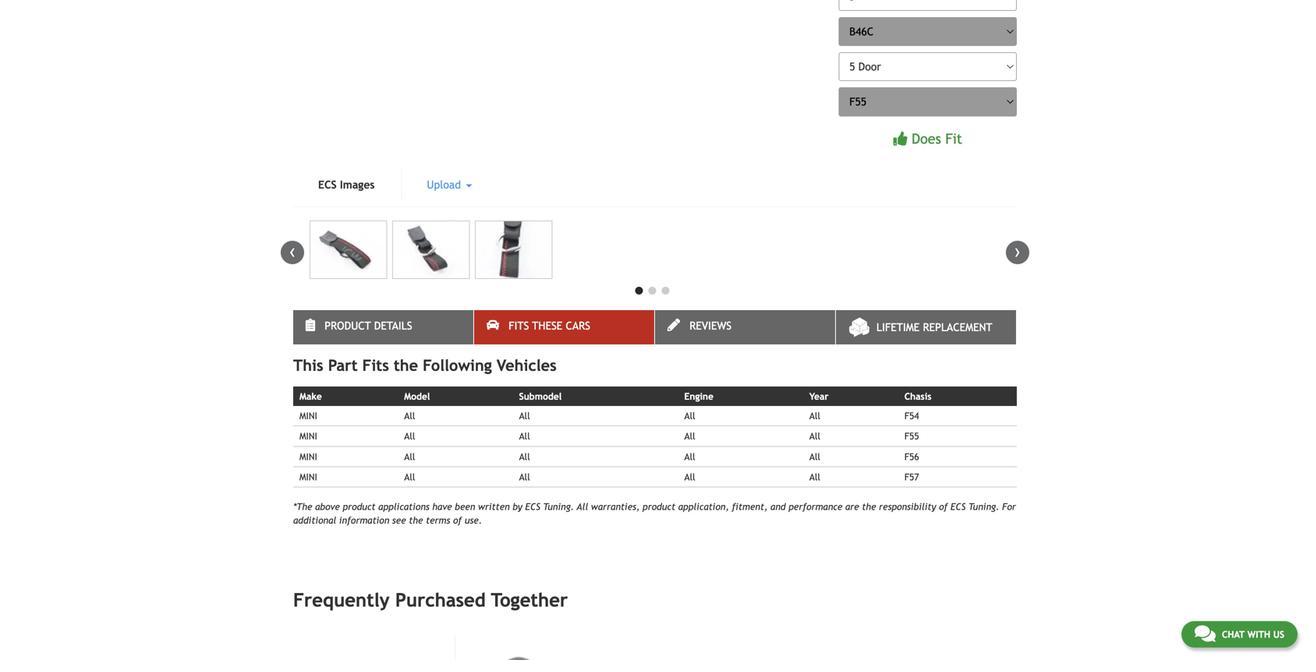 Task type: vqa. For each thing, say whether or not it's contained in the screenshot.
Fit
yes



Task type: describe. For each thing, give the bounding box(es) containing it.
lifetime replacement
[[877, 321, 993, 334]]

together
[[491, 589, 568, 611]]

*the above product applications have been written by                 ecs tuning. all warranties, product application, fitment,                 and performance are the responsibility of ecs tuning.                 for additional information see the terms of use.
[[293, 502, 1016, 526]]

vehicles
[[497, 356, 557, 375]]

frequently
[[293, 589, 390, 611]]

comments image
[[1195, 625, 1216, 643]]

applications
[[378, 502, 430, 513]]

for
[[1002, 502, 1016, 513]]

upload button
[[402, 169, 497, 200]]

following
[[423, 356, 492, 375]]

mini for f55
[[299, 431, 317, 442]]

see
[[392, 515, 406, 526]]

above
[[315, 502, 340, 513]]

‹ link
[[281, 241, 304, 264]]

cars
[[566, 320, 590, 332]]

fitment,
[[732, 502, 768, 513]]

*the
[[293, 502, 312, 513]]

chat with us link
[[1181, 622, 1298, 648]]

us
[[1273, 629, 1284, 640]]

chat with us
[[1222, 629, 1284, 640]]

chat
[[1222, 629, 1245, 640]]

ecs images link
[[293, 169, 400, 200]]

application,
[[678, 502, 729, 513]]

fits these cars
[[509, 320, 590, 332]]

does
[[912, 130, 941, 147]]

use.
[[465, 515, 482, 526]]

0 horizontal spatial of
[[453, 515, 462, 526]]

1 tuning. from the left
[[543, 502, 574, 513]]

1 product from the left
[[343, 502, 376, 513]]

brake air duct trim black - left image
[[471, 636, 614, 661]]

chasis
[[905, 391, 932, 402]]

› link
[[1006, 241, 1029, 264]]

and
[[771, 502, 786, 513]]

lifetime
[[877, 321, 920, 334]]

0 horizontal spatial fits
[[362, 356, 389, 375]]

model
[[404, 391, 430, 402]]

engine
[[684, 391, 714, 402]]

additional
[[293, 515, 336, 526]]

performance
[[789, 502, 843, 513]]

information
[[339, 515, 389, 526]]

2 horizontal spatial ecs
[[951, 502, 966, 513]]

submodel
[[519, 391, 562, 402]]

‹
[[289, 241, 296, 262]]

year
[[809, 391, 829, 402]]

2 tuning. from the left
[[969, 502, 999, 513]]

purchased
[[395, 589, 486, 611]]

with
[[1248, 629, 1271, 640]]

f56
[[905, 451, 919, 462]]

reviews link
[[655, 310, 835, 345]]

been
[[455, 502, 475, 513]]

mini for f56
[[299, 451, 317, 462]]



Task type: locate. For each thing, give the bounding box(es) containing it.
0 horizontal spatial tuning.
[[543, 502, 574, 513]]

make
[[299, 391, 322, 402]]

have
[[432, 502, 452, 513]]

tuning. left for
[[969, 502, 999, 513]]

written
[[478, 502, 510, 513]]

f55
[[905, 431, 919, 442]]

1 es#4031164 - 82292469989 - jcw pro key chain lanyard  - fabric lanyard for your mini key fob - genuine mini - mini image from the left
[[310, 221, 387, 279]]

0 vertical spatial of
[[939, 502, 948, 513]]

0 horizontal spatial es#4031164 - 82292469989 - jcw pro key chain lanyard  - fabric lanyard for your mini key fob - genuine mini - mini image
[[310, 221, 387, 279]]

product details link
[[293, 310, 473, 345]]

0 vertical spatial fits
[[509, 320, 529, 332]]

fits right part
[[362, 356, 389, 375]]

are
[[845, 502, 859, 513]]

replacement
[[923, 321, 993, 334]]

fits
[[509, 320, 529, 332], [362, 356, 389, 375]]

does fit
[[912, 130, 962, 147]]

fit
[[945, 130, 962, 147]]

f57
[[905, 472, 919, 483]]

2 horizontal spatial es#4031164 - 82292469989 - jcw pro key chain lanyard  - fabric lanyard for your mini key fob - genuine mini - mini image
[[475, 221, 552, 279]]

0 horizontal spatial ecs
[[318, 179, 337, 191]]

1 horizontal spatial es#4031164 - 82292469989 - jcw pro key chain lanyard  - fabric lanyard for your mini key fob - genuine mini - mini image
[[392, 221, 470, 279]]

thumbs up image
[[894, 132, 908, 146]]

the right see
[[409, 515, 423, 526]]

2 mini from the top
[[299, 431, 317, 442]]

0 horizontal spatial product
[[343, 502, 376, 513]]

1 vertical spatial the
[[862, 502, 876, 513]]

1 mini from the top
[[299, 411, 317, 422]]

upload
[[427, 179, 464, 191]]

mini for f54
[[299, 411, 317, 422]]

reviews
[[690, 320, 732, 332]]

frequently purchased together
[[293, 589, 568, 611]]

fits inside "link"
[[509, 320, 529, 332]]

details
[[374, 320, 412, 332]]

mini for f57
[[299, 472, 317, 483]]

all inside *the above product applications have been written by                 ecs tuning. all warranties, product application, fitment,                 and performance are the responsibility of ecs tuning.                 for additional information see the terms of use.
[[577, 502, 588, 513]]

by
[[513, 502, 522, 513]]

of down been
[[453, 515, 462, 526]]

3 mini from the top
[[299, 451, 317, 462]]

product
[[325, 320, 371, 332]]

4 mini from the top
[[299, 472, 317, 483]]

the up model
[[394, 356, 418, 375]]

responsibility
[[879, 502, 936, 513]]

1 horizontal spatial tuning.
[[969, 502, 999, 513]]

all
[[404, 411, 415, 422], [519, 411, 530, 422], [684, 411, 695, 422], [809, 411, 820, 422], [404, 431, 415, 442], [519, 431, 530, 442], [684, 431, 695, 442], [809, 431, 820, 442], [404, 451, 415, 462], [519, 451, 530, 462], [684, 451, 695, 462], [809, 451, 820, 462], [404, 472, 415, 483], [519, 472, 530, 483], [684, 472, 695, 483], [809, 472, 820, 483], [577, 502, 588, 513]]

›
[[1015, 241, 1021, 262]]

1 vertical spatial of
[[453, 515, 462, 526]]

product details
[[325, 320, 412, 332]]

1 horizontal spatial of
[[939, 502, 948, 513]]

1 vertical spatial fits
[[362, 356, 389, 375]]

part
[[328, 356, 358, 375]]

mini
[[299, 411, 317, 422], [299, 431, 317, 442], [299, 451, 317, 462], [299, 472, 317, 483]]

this part fits the following vehicles
[[293, 356, 557, 375]]

product up the information on the bottom left of the page
[[343, 502, 376, 513]]

the right "are"
[[862, 502, 876, 513]]

warranties,
[[591, 502, 640, 513]]

ecs
[[318, 179, 337, 191], [525, 502, 540, 513], [951, 502, 966, 513]]

product right warranties,
[[643, 502, 675, 513]]

tuning. right by
[[543, 502, 574, 513]]

fits these cars link
[[474, 310, 654, 345]]

1 horizontal spatial fits
[[509, 320, 529, 332]]

2 es#4031164 - 82292469989 - jcw pro key chain lanyard  - fabric lanyard for your mini key fob - genuine mini - mini image from the left
[[392, 221, 470, 279]]

3 es#4031164 - 82292469989 - jcw pro key chain lanyard  - fabric lanyard for your mini key fob - genuine mini - mini image from the left
[[475, 221, 552, 279]]

terms
[[426, 515, 450, 526]]

es#4031164 - 82292469989 - jcw pro key chain lanyard  - fabric lanyard for your mini key fob - genuine mini - mini image
[[310, 221, 387, 279], [392, 221, 470, 279], [475, 221, 552, 279]]

f54
[[905, 411, 919, 422]]

2 vertical spatial the
[[409, 515, 423, 526]]

lifetime replacement link
[[836, 310, 1016, 345]]

1 horizontal spatial product
[[643, 502, 675, 513]]

the
[[394, 356, 418, 375], [862, 502, 876, 513], [409, 515, 423, 526]]

ecs left images
[[318, 179, 337, 191]]

2 product from the left
[[643, 502, 675, 513]]

this
[[293, 356, 323, 375]]

tuning.
[[543, 502, 574, 513], [969, 502, 999, 513]]

ecs images
[[318, 179, 375, 191]]

images
[[340, 179, 375, 191]]

of
[[939, 502, 948, 513], [453, 515, 462, 526]]

ecs right responsibility
[[951, 502, 966, 513]]

these
[[532, 320, 563, 332]]

ecs right by
[[525, 502, 540, 513]]

product
[[343, 502, 376, 513], [643, 502, 675, 513]]

0 vertical spatial the
[[394, 356, 418, 375]]

of right responsibility
[[939, 502, 948, 513]]

1 horizontal spatial ecs
[[525, 502, 540, 513]]

fits left 'these'
[[509, 320, 529, 332]]



